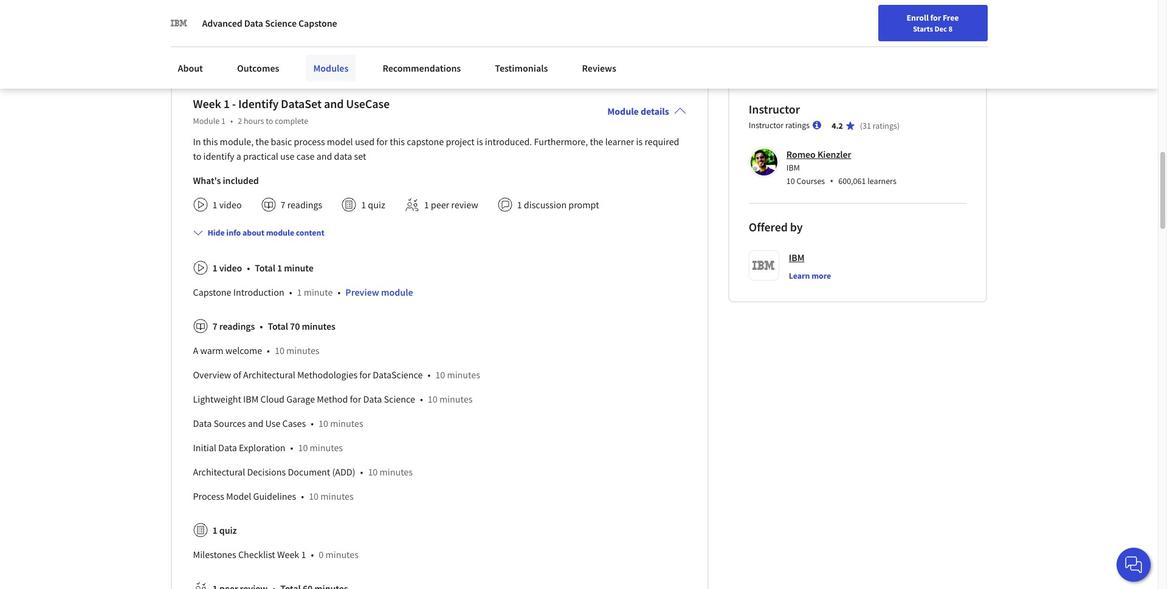 Task type: vqa. For each thing, say whether or not it's contained in the screenshot.
the top 7 Readings
yes



Task type: describe. For each thing, give the bounding box(es) containing it.
1 horizontal spatial ratings
[[873, 120, 898, 131]]

parallel
[[445, 0, 474, 12]]

module inside region
[[381, 286, 413, 298]]

• inside the week 1 - identify dataset and usecase module 1 • 2 hours to complete
[[230, 115, 233, 126]]

reviews link
[[575, 55, 624, 81]]

architectural
[[262, 26, 313, 38]]

advanced data science capstone
[[202, 17, 337, 29]]

1 left peer
[[424, 199, 429, 211]]

)
[[898, 120, 900, 131]]

project inside in this module, the basic process model used for this capstone project is introduced. furthermore, the learner is required to identify a practical use case and data set
[[446, 135, 475, 148]]

different
[[530, 26, 565, 38]]

testimonials
[[495, 62, 548, 74]]

and down apply
[[457, 39, 472, 50]]

initial data exploration • 10 minutes
[[193, 442, 343, 454]]

review
[[451, 199, 478, 211]]

datascience
[[373, 369, 423, 381]]

to inside this project completer has proven a deep understanding on massive parallel data processing, data exploration and visualization, advanced machine learning and deep learning and how to apply his knowledge in a real-world practical use case where he justifies architectural decisions, proves understanding the characteristics of different algorithms, frameworks and technologies and how they impact model performance and scalability. read more
[[446, 13, 454, 25]]

introduced.
[[485, 135, 532, 148]]

readings inside hide info about module content region
[[219, 320, 255, 332]]

shopping cart: 1 item image
[[870, 33, 894, 53]]

1 this from the left
[[203, 135, 218, 148]]

warm
[[200, 345, 224, 357]]

1 horizontal spatial deep
[[353, 13, 373, 25]]

1 up milestones
[[213, 525, 217, 537]]

• right welcome
[[267, 345, 270, 357]]

data inside in this module, the basic process model used for this capstone project is introduced. furthermore, the learner is required to identify a practical use case and data set
[[334, 150, 352, 162]]

scalability.
[[474, 39, 515, 50]]

hours
[[244, 115, 264, 126]]

romeo kienzler image
[[751, 149, 778, 176]]

completer
[[219, 0, 260, 12]]

frameworks
[[171, 39, 218, 50]]

1 video inside hide info about module content region
[[213, 262, 242, 274]]

total for total 1 minute
[[255, 262, 275, 274]]

module inside dropdown button
[[266, 227, 294, 238]]

and right exploration
[[611, 0, 626, 12]]

0 vertical spatial 7
[[281, 199, 286, 211]]

chat with us image
[[1125, 556, 1144, 575]]

1 left 2
[[221, 115, 226, 126]]

read
[[171, 48, 192, 59]]

courses
[[797, 176, 825, 187]]

of inside hide info about module content region
[[233, 369, 241, 381]]

hide info about module content
[[208, 227, 325, 238]]

this project completer has proven a deep understanding on massive parallel data processing, data exploration and visualization, advanced machine learning and deep learning and how to apply his knowledge in a real-world practical use case where he justifies architectural decisions, proves understanding the characteristics of different algorithms, frameworks and technologies and how they impact model performance and scalability. read more
[[171, 0, 650, 59]]

hide info about module content region
[[193, 251, 687, 590]]

this
[[171, 0, 187, 12]]

checklist
[[238, 549, 275, 561]]

preview module link
[[346, 286, 413, 298]]

find
[[782, 38, 798, 49]]

ibm inside the romeo kienzler ibm 10 courses • 600,061 learners
[[787, 162, 800, 173]]

included
[[223, 174, 259, 187]]

justifies
[[230, 26, 260, 38]]

1 left -
[[224, 96, 230, 111]]

for inside "enroll for free starts dec 8"
[[931, 12, 942, 23]]

1 down • total 1 minute on the left
[[297, 286, 302, 298]]

10 inside the romeo kienzler ibm 10 courses • 600,061 learners
[[787, 176, 795, 187]]

exploration
[[563, 0, 609, 12]]

enroll for free starts dec 8
[[907, 12, 959, 33]]

real-
[[556, 13, 574, 25]]

data right initial
[[218, 442, 237, 454]]

in this module, the basic process model used for this capstone project is introduced. furthermore, the learner is required to identify a practical use case and data set
[[193, 135, 680, 162]]

identify
[[203, 150, 234, 162]]

1 discussion prompt
[[517, 199, 599, 211]]

2 horizontal spatial data
[[543, 0, 561, 12]]

0 vertical spatial 7 readings
[[281, 199, 322, 211]]

case inside this project completer has proven a deep understanding on massive parallel data processing, data exploration and visualization, advanced machine learning and deep learning and how to apply his knowledge in a real-world practical use case where he justifies architectural decisions, proves understanding the characteristics of different algorithms, frameworks and technologies and how they impact model performance and scalability. read more
[[171, 26, 188, 38]]

proven
[[278, 0, 306, 12]]

8
[[949, 24, 953, 33]]

and inside the week 1 - identify dataset and usecase module 1 • 2 hours to complete
[[324, 96, 344, 111]]

quiz inside hide info about module content region
[[219, 525, 237, 537]]

welcome
[[226, 345, 262, 357]]

your
[[799, 38, 816, 49]]

1 quiz inside hide info about module content region
[[213, 525, 237, 537]]

complete
[[275, 115, 308, 126]]

process model guidelines • 10 minutes
[[193, 491, 354, 503]]

and inside hide info about module content region
[[248, 418, 264, 430]]

0 horizontal spatial ratings
[[786, 120, 810, 131]]

advanced
[[202, 17, 242, 29]]

by
[[790, 219, 803, 235]]

characteristics
[[461, 26, 518, 38]]

instructor for instructor
[[749, 101, 800, 117]]

600,061
[[839, 176, 866, 187]]

in
[[193, 135, 201, 148]]

sources
[[214, 418, 246, 430]]

• right datascience
[[428, 369, 431, 381]]

peer
[[431, 199, 450, 211]]

massive
[[410, 0, 442, 12]]

instructor ratings
[[749, 120, 810, 131]]

knowledge
[[494, 13, 537, 25]]

to inside in this module, the basic process model used for this capstone project is introduced. furthermore, the learner is required to identify a practical use case and data set
[[193, 150, 202, 162]]

details
[[641, 105, 669, 117]]

1 horizontal spatial module
[[608, 105, 639, 117]]

architectural decisions document (add) • 10 minutes
[[193, 466, 413, 478]]

impact
[[346, 39, 374, 50]]

1 down what's
[[213, 199, 217, 211]]

used
[[355, 135, 375, 148]]

0 vertical spatial minute
[[284, 262, 314, 274]]

1 vertical spatial architectural
[[193, 466, 245, 478]]

enroll
[[907, 12, 929, 23]]

furthermore,
[[534, 135, 588, 148]]

ibm link
[[789, 250, 805, 265]]

0
[[319, 549, 324, 561]]

garage
[[287, 393, 315, 405]]

of inside this project completer has proven a deep understanding on massive parallel data processing, data exploration and visualization, advanced machine learning and deep learning and how to apply his knowledge in a real-world practical use case where he justifies architectural decisions, proves understanding the characteristics of different algorithms, frameworks and technologies and how they impact model performance and scalability. read more
[[520, 26, 528, 38]]

learn
[[789, 270, 810, 281]]

0 vertical spatial how
[[427, 13, 444, 25]]

• right '(add)'
[[360, 466, 363, 478]]

process
[[294, 135, 325, 148]]

• inside the romeo kienzler ibm 10 courses • 600,061 learners
[[830, 174, 834, 188]]

for left datascience
[[360, 369, 371, 381]]

week 1 - identify dataset and usecase module 1 • 2 hours to complete
[[193, 96, 390, 126]]

week inside the week 1 - identify dataset and usecase module 1 • 2 hours to complete
[[193, 96, 221, 111]]

info
[[226, 227, 241, 238]]

use
[[265, 418, 281, 430]]

1 down 'set'
[[361, 199, 366, 211]]

7 inside hide info about module content region
[[213, 320, 217, 332]]

case inside in this module, the basic process model used for this capstone project is introduced. furthermore, the learner is required to identify a practical use case and data set
[[297, 150, 315, 162]]

preview
[[346, 286, 379, 298]]

romeo
[[787, 148, 816, 160]]

recommendations
[[383, 62, 461, 74]]

exploration
[[239, 442, 286, 454]]

to inside the week 1 - identify dataset and usecase module 1 • 2 hours to complete
[[266, 115, 273, 126]]

testimonials link
[[488, 55, 556, 81]]

2 horizontal spatial a
[[549, 13, 553, 25]]

2 this from the left
[[390, 135, 405, 148]]

data sources and use cases • 10 minutes
[[193, 418, 363, 430]]

visualization,
[[171, 13, 222, 25]]

model
[[226, 491, 251, 503]]

read more button
[[171, 47, 217, 60]]

0 vertical spatial a
[[308, 0, 313, 12]]

milestones
[[193, 549, 236, 561]]

kienzler
[[818, 148, 852, 160]]

identify
[[238, 96, 279, 111]]

hide info about module content button
[[188, 222, 329, 244]]

1 left discussion
[[517, 199, 522, 211]]

prompt
[[569, 199, 599, 211]]

1 learning from the left
[[301, 13, 333, 25]]

more inside button
[[812, 270, 831, 281]]

0 vertical spatial readings
[[287, 199, 322, 211]]



Task type: locate. For each thing, give the bounding box(es) containing it.
0 vertical spatial science
[[265, 17, 297, 29]]

1 video from the top
[[219, 199, 242, 211]]

readings up content
[[287, 199, 322, 211]]

practical down basic
[[243, 150, 278, 162]]

is
[[477, 135, 483, 148], [636, 135, 643, 148]]

project right capstone
[[446, 135, 475, 148]]

modules link
[[306, 55, 356, 81]]

dataset
[[281, 96, 322, 111]]

4.2
[[832, 120, 843, 131]]

70
[[290, 320, 300, 332]]

understanding up proves on the left top
[[337, 0, 396, 12]]

the left learner at the right top
[[590, 135, 604, 148]]

model inside this project completer has proven a deep understanding on massive parallel data processing, data exploration and visualization, advanced machine learning and deep learning and how to apply his knowledge in a real-world practical use case where he justifies architectural decisions, proves understanding the characteristics of different algorithms, frameworks and technologies and how they impact model performance and scalability. read more
[[376, 39, 401, 50]]

0 vertical spatial practical
[[598, 13, 632, 25]]

1 video
[[213, 199, 242, 211], [213, 262, 242, 274]]

1 down hide
[[213, 262, 217, 274]]

1 left the '0'
[[301, 549, 306, 561]]

ibm up learn on the top right of the page
[[789, 252, 805, 264]]

ratings up romeo
[[786, 120, 810, 131]]

is right learner at the right top
[[636, 135, 643, 148]]

0 vertical spatial deep
[[315, 0, 335, 12]]

info about module content element
[[188, 217, 687, 590]]

is left introduced.
[[477, 135, 483, 148]]

romeo kienzler ibm 10 courses • 600,061 learners
[[787, 148, 897, 188]]

1 vertical spatial project
[[446, 135, 475, 148]]

1 vertical spatial minute
[[304, 286, 333, 298]]

instructor up instructor ratings
[[749, 101, 800, 117]]

ibm inside hide info about module content region
[[243, 393, 259, 405]]

1 vertical spatial to
[[266, 115, 273, 126]]

0 horizontal spatial case
[[171, 26, 188, 38]]

data up in
[[543, 0, 561, 12]]

0 vertical spatial ibm
[[787, 162, 800, 173]]

0 vertical spatial video
[[219, 199, 242, 211]]

7 up warm
[[213, 320, 217, 332]]

1 horizontal spatial 1 quiz
[[361, 199, 385, 211]]

2 video from the top
[[219, 262, 242, 274]]

1 1 video from the top
[[213, 199, 242, 211]]

0 vertical spatial to
[[446, 13, 454, 25]]

show notifications image
[[991, 40, 1005, 54]]

ibm left "cloud"
[[243, 393, 259, 405]]

0 horizontal spatial 7
[[213, 320, 217, 332]]

english button
[[900, 24, 973, 64]]

architectural up 'process'
[[193, 466, 245, 478]]

how
[[427, 13, 444, 25], [308, 39, 325, 50]]

deep up the decisions,
[[315, 0, 335, 12]]

hide
[[208, 227, 225, 238]]

1 vertical spatial 1 video
[[213, 262, 242, 274]]

0 horizontal spatial data
[[334, 150, 352, 162]]

practical up the algorithms,
[[598, 13, 632, 25]]

1 vertical spatial readings
[[219, 320, 255, 332]]

learning down on
[[375, 13, 407, 25]]

world
[[574, 13, 596, 25]]

2 horizontal spatial to
[[446, 13, 454, 25]]

2 vertical spatial ibm
[[243, 393, 259, 405]]

0 horizontal spatial project
[[189, 0, 217, 12]]

0 horizontal spatial a
[[236, 150, 241, 162]]

1
[[224, 96, 230, 111], [221, 115, 226, 126], [213, 199, 217, 211], [361, 199, 366, 211], [424, 199, 429, 211], [517, 199, 522, 211], [213, 262, 217, 274], [277, 262, 282, 274], [297, 286, 302, 298], [213, 525, 217, 537], [301, 549, 306, 561]]

0 vertical spatial capstone
[[299, 17, 337, 29]]

capstone
[[407, 135, 444, 148]]

project up visualization,
[[189, 0, 217, 12]]

and down massive
[[409, 13, 425, 25]]

1 horizontal spatial use
[[634, 13, 648, 25]]

the down apply
[[445, 26, 458, 38]]

instructor up the romeo kienzler image
[[749, 120, 784, 131]]

lightweight
[[193, 393, 241, 405]]

readings
[[287, 199, 322, 211], [219, 320, 255, 332]]

1 vertical spatial practical
[[243, 150, 278, 162]]

process
[[193, 491, 224, 503]]

data down datascience
[[363, 393, 382, 405]]

starts
[[913, 24, 934, 33]]

required
[[645, 135, 680, 148]]

a
[[193, 345, 198, 357]]

module up in
[[193, 115, 220, 126]]

data down completer
[[244, 17, 263, 29]]

offered by
[[749, 219, 803, 235]]

more up about
[[194, 48, 217, 59]]

0 vertical spatial module
[[266, 227, 294, 238]]

how down massive
[[427, 13, 444, 25]]

• left the '0'
[[311, 549, 314, 561]]

module up learner at the right top
[[608, 105, 639, 117]]

dec
[[935, 24, 947, 33]]

capstone inside hide info about module content region
[[193, 286, 231, 298]]

1 horizontal spatial quiz
[[368, 199, 385, 211]]

1 vertical spatial 7
[[213, 320, 217, 332]]

readings up welcome
[[219, 320, 255, 332]]

• down • total 1 minute on the left
[[289, 286, 292, 298]]

for
[[931, 12, 942, 23], [377, 135, 388, 148], [360, 369, 371, 381], [350, 393, 361, 405]]

• down datascience
[[420, 393, 423, 405]]

methodologies
[[297, 369, 358, 381]]

1 horizontal spatial a
[[308, 0, 313, 12]]

a right in
[[549, 13, 553, 25]]

for inside in this module, the basic process model used for this capstone project is introduced. furthermore, the learner is required to identify a practical use case and data set
[[377, 135, 388, 148]]

capstone up they
[[299, 17, 337, 29]]

ibm down romeo
[[787, 162, 800, 173]]

in
[[539, 13, 547, 25]]

deep
[[315, 0, 335, 12], [353, 13, 373, 25]]

0 horizontal spatial use
[[280, 150, 295, 162]]

1 horizontal spatial is
[[636, 135, 643, 148]]

1 vertical spatial case
[[297, 150, 315, 162]]

0 horizontal spatial science
[[265, 17, 297, 29]]

0 horizontal spatial the
[[256, 135, 269, 148]]

architectural up "cloud"
[[243, 369, 295, 381]]

7
[[281, 199, 286, 211], [213, 320, 217, 332]]

this
[[203, 135, 218, 148], [390, 135, 405, 148]]

for right used
[[377, 135, 388, 148]]

video down info
[[219, 262, 242, 274]]

• right 'cases'
[[311, 418, 314, 430]]

banner navigation
[[10, 0, 342, 33]]

1 instructor from the top
[[749, 101, 800, 117]]

on
[[398, 0, 408, 12]]

capstone
[[299, 17, 337, 29], [193, 286, 231, 298]]

1 vertical spatial 1 quiz
[[213, 525, 237, 537]]

0 horizontal spatial practical
[[243, 150, 278, 162]]

learners
[[868, 176, 897, 187]]

2 1 video from the top
[[213, 262, 242, 274]]

more inside this project completer has proven a deep understanding on massive parallel data processing, data exploration and visualization, advanced machine learning and deep learning and how to apply his knowledge in a real-world practical use case where he justifies architectural decisions, proves understanding the characteristics of different algorithms, frameworks and technologies and how they impact model performance and scalability. read more
[[194, 48, 217, 59]]

career
[[835, 38, 858, 49]]

1 vertical spatial science
[[384, 393, 415, 405]]

advanced
[[224, 13, 262, 25]]

find your new career
[[782, 38, 858, 49]]

0 vertical spatial total
[[255, 262, 275, 274]]

1 horizontal spatial model
[[376, 39, 401, 50]]

he
[[218, 26, 228, 38]]

1 horizontal spatial how
[[427, 13, 444, 25]]

model left used
[[327, 135, 353, 148]]

1 horizontal spatial science
[[384, 393, 415, 405]]

• up "a warm welcome • 10 minutes"
[[260, 320, 263, 332]]

1 vertical spatial of
[[233, 369, 241, 381]]

week inside hide info about module content region
[[277, 549, 299, 561]]

ratings right 31
[[873, 120, 898, 131]]

this left capstone
[[390, 135, 405, 148]]

and inside in this module, the basic process model used for this capstone project is introduced. furthermore, the learner is required to identify a practical use case and data set
[[317, 150, 332, 162]]

0 horizontal spatial module
[[266, 227, 294, 238]]

0 horizontal spatial more
[[194, 48, 217, 59]]

module right preview
[[381, 286, 413, 298]]

minute up capstone introduction • 1 minute • preview module
[[284, 262, 314, 274]]

0 horizontal spatial to
[[193, 150, 202, 162]]

module details
[[608, 105, 669, 117]]

2 horizontal spatial the
[[590, 135, 604, 148]]

outcomes link
[[230, 55, 287, 81]]

outcomes
[[237, 62, 279, 74]]

1 horizontal spatial readings
[[287, 199, 322, 211]]

module right "about"
[[266, 227, 294, 238]]

1 vertical spatial video
[[219, 262, 242, 274]]

data
[[244, 17, 263, 29], [363, 393, 382, 405], [193, 418, 212, 430], [218, 442, 237, 454]]

use inside this project completer has proven a deep understanding on massive parallel data processing, data exploration and visualization, advanced machine learning and deep learning and how to apply his knowledge in a real-world practical use case where he justifies architectural decisions, proves understanding the characteristics of different algorithms, frameworks and technologies and how they impact model performance and scalability. read more
[[634, 13, 648, 25]]

(add)
[[332, 466, 356, 478]]

recommendations link
[[375, 55, 468, 81]]

decisions,
[[315, 26, 354, 38]]

case down 'process'
[[297, 150, 315, 162]]

2 is from the left
[[636, 135, 643, 148]]

and down he
[[220, 39, 236, 50]]

1 horizontal spatial this
[[390, 135, 405, 148]]

capstone introduction • 1 minute • preview module
[[193, 286, 413, 298]]

data up initial
[[193, 418, 212, 430]]

capstone left introduction
[[193, 286, 231, 298]]

algorithms,
[[567, 26, 611, 38]]

2 instructor from the top
[[749, 120, 784, 131]]

what's
[[193, 174, 221, 187]]

minutes
[[302, 320, 336, 332], [286, 345, 320, 357], [447, 369, 480, 381], [440, 393, 473, 405], [330, 418, 363, 430], [310, 442, 343, 454], [380, 466, 413, 478], [321, 491, 354, 503], [326, 549, 359, 561]]

0 horizontal spatial deep
[[315, 0, 335, 12]]

1 quiz up milestones
[[213, 525, 237, 537]]

0 vertical spatial use
[[634, 13, 648, 25]]

the inside this project completer has proven a deep understanding on massive parallel data processing, data exploration and visualization, advanced machine learning and deep learning and how to apply his knowledge in a real-world practical use case where he justifies architectural decisions, proves understanding the characteristics of different algorithms, frameworks and technologies and how they impact model performance and scalability. read more
[[445, 26, 458, 38]]

0 horizontal spatial 7 readings
[[213, 320, 255, 332]]

1 up introduction
[[277, 262, 282, 274]]

1 is from the left
[[477, 135, 483, 148]]

• left 2
[[230, 115, 233, 126]]

week left -
[[193, 96, 221, 111]]

1 vertical spatial a
[[549, 13, 553, 25]]

week right checklist
[[277, 549, 299, 561]]

0 vertical spatial architectural
[[243, 369, 295, 381]]

2 learning from the left
[[375, 13, 407, 25]]

project
[[189, 0, 217, 12], [446, 135, 475, 148]]

about
[[243, 227, 265, 238]]

more right learn on the top right of the page
[[812, 270, 831, 281]]

milestones checklist week 1 • 0 minutes
[[193, 549, 359, 561]]

1 horizontal spatial project
[[446, 135, 475, 148]]

7 up hide info about module content
[[281, 199, 286, 211]]

this right in
[[203, 135, 218, 148]]

processing,
[[496, 0, 541, 12]]

to right hours
[[266, 115, 273, 126]]

1 vertical spatial how
[[308, 39, 325, 50]]

the left basic
[[256, 135, 269, 148]]

1 horizontal spatial more
[[812, 270, 831, 281]]

0 horizontal spatial how
[[308, 39, 325, 50]]

1 quiz down 'set'
[[361, 199, 385, 211]]

and down 'process'
[[317, 150, 332, 162]]

lightweight ibm cloud garage method for data science • 10 minutes
[[193, 393, 473, 405]]

instructor for instructor ratings
[[749, 120, 784, 131]]

0 vertical spatial 1 quiz
[[361, 199, 385, 211]]

0 vertical spatial instructor
[[749, 101, 800, 117]]

introduction
[[233, 286, 284, 298]]

of down knowledge
[[520, 26, 528, 38]]

video inside hide info about module content region
[[219, 262, 242, 274]]

1 horizontal spatial module
[[381, 286, 413, 298]]

discussion
[[524, 199, 567, 211]]

0 vertical spatial project
[[189, 0, 217, 12]]

learner
[[606, 135, 635, 148]]

1 vertical spatial deep
[[353, 13, 373, 25]]

total for total 70 minutes
[[268, 320, 288, 332]]

set
[[354, 150, 366, 162]]

7 readings inside hide info about module content region
[[213, 320, 255, 332]]

None search field
[[173, 32, 465, 56]]

0 vertical spatial understanding
[[337, 0, 396, 12]]

1 horizontal spatial learning
[[375, 13, 407, 25]]

1 video down the what's included
[[213, 199, 242, 211]]

0 vertical spatial week
[[193, 96, 221, 111]]

proves
[[356, 26, 383, 38]]

1 horizontal spatial capstone
[[299, 17, 337, 29]]

• down architectural decisions document (add) • 10 minutes
[[301, 491, 304, 503]]

case up the "frameworks"
[[171, 26, 188, 38]]

model inside in this module, the basic process model used for this capstone project is introduced. furthermore, the learner is required to identify a practical use case and data set
[[327, 135, 353, 148]]

total left 70
[[268, 320, 288, 332]]

model
[[376, 39, 401, 50], [327, 135, 353, 148]]

1 horizontal spatial 7 readings
[[281, 199, 322, 211]]

science down "proven"
[[265, 17, 297, 29]]

free
[[943, 12, 959, 23]]

project inside this project completer has proven a deep understanding on massive parallel data processing, data exploration and visualization, advanced machine learning and deep learning and how to apply his knowledge in a real-world practical use case where he justifies architectural decisions, proves understanding the characteristics of different algorithms, frameworks and technologies and how they impact model performance and scalability. read more
[[189, 0, 217, 12]]

use inside in this module, the basic process model used for this capstone project is introduced. furthermore, the learner is required to identify a practical use case and data set
[[280, 150, 295, 162]]

to down in
[[193, 150, 202, 162]]

1 horizontal spatial 7
[[281, 199, 286, 211]]

video down the what's included
[[219, 199, 242, 211]]

science down datascience
[[384, 393, 415, 405]]

a
[[308, 0, 313, 12], [549, 13, 553, 25], [236, 150, 241, 162]]

0 horizontal spatial readings
[[219, 320, 255, 332]]

and left use
[[248, 418, 264, 430]]

a inside in this module, the basic process model used for this capstone project is introduced. furthermore, the learner is required to identify a practical use case and data set
[[236, 150, 241, 162]]

minute
[[284, 262, 314, 274], [304, 286, 333, 298]]

use down basic
[[280, 150, 295, 162]]

ibm image
[[171, 15, 188, 32]]

to down parallel
[[446, 13, 454, 25]]

7 readings up content
[[281, 199, 322, 211]]

0 vertical spatial model
[[376, 39, 401, 50]]

1 horizontal spatial data
[[476, 0, 494, 12]]

0 vertical spatial of
[[520, 26, 528, 38]]

understanding up performance in the left of the page
[[385, 26, 443, 38]]

2
[[238, 115, 242, 126]]

1 vertical spatial 7 readings
[[213, 320, 255, 332]]

for right the method
[[350, 393, 361, 405]]

1 vertical spatial module
[[381, 286, 413, 298]]

where
[[190, 26, 215, 38]]

a right "proven"
[[308, 0, 313, 12]]

quiz
[[368, 199, 385, 211], [219, 525, 237, 537]]

7 readings up welcome
[[213, 320, 255, 332]]

• left preview
[[338, 286, 341, 298]]

1 peer review
[[424, 199, 478, 211]]

practical inside in this module, the basic process model used for this capstone project is introduced. furthermore, the learner is required to identify a practical use case and data set
[[243, 150, 278, 162]]

overview
[[193, 369, 231, 381]]

cloud
[[261, 393, 285, 405]]

module inside the week 1 - identify dataset and usecase module 1 • 2 hours to complete
[[193, 115, 220, 126]]

• total 1 minute
[[247, 262, 314, 274]]

1 vertical spatial quiz
[[219, 525, 237, 537]]

module,
[[220, 135, 254, 148]]

initial
[[193, 442, 216, 454]]

1 vertical spatial understanding
[[385, 26, 443, 38]]

0 vertical spatial 1 video
[[213, 199, 242, 211]]

1 vertical spatial capstone
[[193, 286, 231, 298]]

0 horizontal spatial module
[[193, 115, 220, 126]]

what's included
[[193, 174, 259, 187]]

0 horizontal spatial week
[[193, 96, 221, 111]]

a warm welcome • 10 minutes
[[193, 345, 320, 357]]

0 horizontal spatial capstone
[[193, 286, 231, 298]]

practical inside this project completer has proven a deep understanding on massive parallel data processing, data exploration and visualization, advanced machine learning and deep learning and how to apply his knowledge in a real-world practical use case where he justifies architectural decisions, proves understanding the characteristics of different algorithms, frameworks and technologies and how they impact model performance and scalability. read more
[[598, 13, 632, 25]]

and down architectural
[[290, 39, 306, 50]]

1 horizontal spatial the
[[445, 26, 458, 38]]

and right dataset
[[324, 96, 344, 111]]

0 vertical spatial case
[[171, 26, 188, 38]]

1 horizontal spatial practical
[[598, 13, 632, 25]]

0 horizontal spatial quiz
[[219, 525, 237, 537]]

learning
[[301, 13, 333, 25], [375, 13, 407, 25]]

for up dec
[[931, 12, 942, 23]]

to
[[446, 13, 454, 25], [266, 115, 273, 126], [193, 150, 202, 162]]

module
[[266, 227, 294, 238], [381, 286, 413, 298]]

2 vertical spatial to
[[193, 150, 202, 162]]

1 vertical spatial ibm
[[789, 252, 805, 264]]

science inside hide info about module content region
[[384, 393, 415, 405]]

• up introduction
[[247, 262, 250, 274]]

-
[[232, 96, 236, 111]]

1 vertical spatial instructor
[[749, 120, 784, 131]]

the
[[445, 26, 458, 38], [256, 135, 269, 148], [590, 135, 604, 148]]

data up his
[[476, 0, 494, 12]]

1 horizontal spatial to
[[266, 115, 273, 126]]

and up the decisions,
[[335, 13, 350, 25]]

model down proves on the left top
[[376, 39, 401, 50]]

1 horizontal spatial of
[[520, 26, 528, 38]]

1 vertical spatial week
[[277, 549, 299, 561]]

guidelines
[[253, 491, 296, 503]]

a down module,
[[236, 150, 241, 162]]

• down 'cases'
[[290, 442, 293, 454]]



